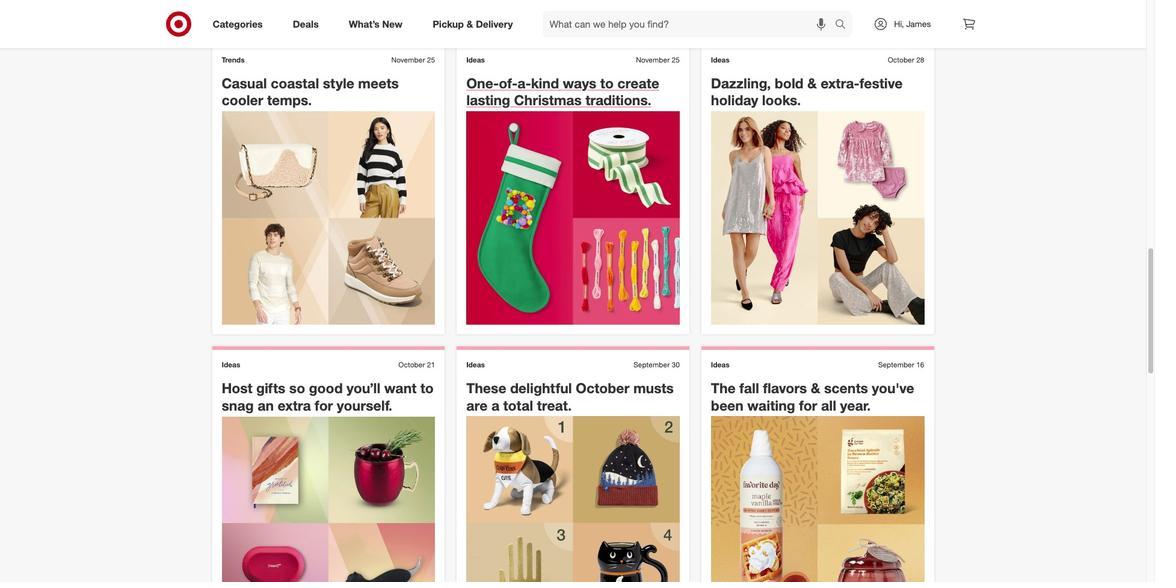 Task type: vqa. For each thing, say whether or not it's contained in the screenshot.


Task type: locate. For each thing, give the bounding box(es) containing it.
1 horizontal spatial 25
[[672, 55, 680, 64]]

for left all
[[799, 397, 817, 414]]

november 25 down new
[[391, 55, 435, 64]]

ideas up these
[[466, 360, 485, 369]]

ways
[[563, 74, 597, 91]]

november 25 up create
[[636, 55, 680, 64]]

1 horizontal spatial to
[[600, 74, 614, 91]]

1 horizontal spatial november
[[636, 55, 670, 64]]

for down "good"
[[315, 397, 333, 414]]

extra-
[[821, 74, 860, 91]]

for
[[315, 397, 333, 414], [799, 397, 817, 414]]

ideas
[[466, 55, 485, 64], [711, 55, 730, 64], [222, 360, 240, 369], [466, 360, 485, 369], [711, 360, 730, 369]]

casual
[[222, 74, 267, 91]]

25 for casual coastal style meets cooler temps.
[[427, 55, 435, 64]]

james
[[906, 19, 931, 29]]

the fall flavors & scents you've been waiting for all year.
[[711, 380, 914, 414]]

0 vertical spatial to
[[600, 74, 614, 91]]

&
[[467, 18, 473, 30], [808, 74, 817, 91], [811, 380, 821, 397]]

25
[[427, 55, 435, 64], [672, 55, 680, 64]]

1 for from the left
[[315, 397, 333, 414]]

0 horizontal spatial october
[[399, 360, 425, 369]]

extra
[[278, 397, 311, 414]]

dazzling,
[[711, 74, 771, 91]]

25 down the what can we help you find? suggestions appear below search field
[[672, 55, 680, 64]]

holiday
[[711, 92, 758, 109]]

september up you've
[[878, 360, 915, 369]]

september for the fall flavors & scents you've been waiting for all year.
[[878, 360, 915, 369]]

categories
[[213, 18, 263, 30]]

to up "traditions."
[[600, 74, 614, 91]]

ideas up one-
[[466, 55, 485, 64]]

1 november from the left
[[391, 55, 425, 64]]

2 horizontal spatial october
[[888, 55, 915, 64]]

a-
[[518, 74, 531, 91]]

host gifts so good you'll want to snag an extra for yourself. image
[[222, 417, 435, 582]]

1 horizontal spatial november 25
[[636, 55, 680, 64]]

october
[[888, 55, 915, 64], [399, 360, 425, 369], [576, 380, 630, 397]]

2 for from the left
[[799, 397, 817, 414]]

2 november from the left
[[636, 55, 670, 64]]

new
[[382, 18, 403, 30]]

0 horizontal spatial november
[[391, 55, 425, 64]]

so
[[289, 380, 305, 397]]

total
[[503, 397, 533, 414]]

1 horizontal spatial october
[[576, 380, 630, 397]]

ideas up dazzling,
[[711, 55, 730, 64]]

& right bold
[[808, 74, 817, 91]]

to down 21
[[420, 380, 434, 397]]

november up meets
[[391, 55, 425, 64]]

coastal
[[271, 74, 319, 91]]

dazzling, bold & extra-festive holiday looks.
[[711, 74, 903, 109]]

hi, james
[[894, 19, 931, 29]]

search button
[[830, 11, 859, 40]]

winter must-haves for december (and beyond). image
[[711, 0, 925, 20]]

ideas up host
[[222, 360, 240, 369]]

& left the scents
[[811, 380, 821, 397]]

pickup
[[433, 18, 464, 30]]

1 horizontal spatial september
[[878, 360, 915, 369]]

september up the "musts"
[[634, 360, 670, 369]]

october left 21
[[399, 360, 425, 369]]

host gifts so good you'll want to snag an extra for yourself.
[[222, 380, 434, 414]]

2 25 from the left
[[672, 55, 680, 64]]

november up create
[[636, 55, 670, 64]]

one-
[[466, 74, 499, 91]]

good
[[309, 380, 343, 397]]

1 vertical spatial october
[[399, 360, 425, 369]]

0 vertical spatial &
[[467, 18, 473, 30]]

trends
[[222, 55, 245, 64]]

create
[[618, 74, 659, 91]]

october left 28
[[888, 55, 915, 64]]

fall
[[740, 380, 759, 397]]

gifts
[[256, 380, 285, 397]]

2 september from the left
[[878, 360, 915, 369]]

& inside dazzling, bold & extra-festive holiday looks.
[[808, 74, 817, 91]]

0 horizontal spatial for
[[315, 397, 333, 414]]

all
[[821, 397, 836, 414]]

& right pickup
[[467, 18, 473, 30]]

dazzling, bold & extra-festive holiday looks. image
[[711, 111, 925, 325]]

casual coastal style meets cooler temps. image
[[222, 111, 435, 325]]

2 november 25 from the left
[[636, 55, 680, 64]]

0 vertical spatial october
[[888, 55, 915, 64]]

year.
[[840, 397, 871, 414]]

these
[[466, 380, 506, 397]]

october left the "musts"
[[576, 380, 630, 397]]

waiting
[[748, 397, 795, 414]]

snag
[[222, 397, 254, 414]]

cooler
[[222, 92, 263, 109]]

the
[[711, 380, 736, 397]]

delivery
[[476, 18, 513, 30]]

november 25
[[391, 55, 435, 64], [636, 55, 680, 64]]

you'll
[[347, 380, 381, 397]]

casual coastal style meets cooler temps.
[[222, 74, 399, 109]]

november
[[391, 55, 425, 64], [636, 55, 670, 64]]

pickup & delivery link
[[423, 11, 528, 37]]

0 horizontal spatial november 25
[[391, 55, 435, 64]]

to inside host gifts so good you'll want to snag an extra for yourself.
[[420, 380, 434, 397]]

to
[[600, 74, 614, 91], [420, 380, 434, 397]]

christmas
[[514, 92, 582, 109]]

yourself.
[[337, 397, 392, 414]]

2 vertical spatial &
[[811, 380, 821, 397]]

ideas up the
[[711, 360, 730, 369]]

musts
[[634, 380, 674, 397]]

november 25 for casual coastal style meets cooler temps.
[[391, 55, 435, 64]]

1 vertical spatial &
[[808, 74, 817, 91]]

1 25 from the left
[[427, 55, 435, 64]]

0 horizontal spatial september
[[634, 360, 670, 369]]

0 horizontal spatial to
[[420, 380, 434, 397]]

september
[[634, 360, 670, 369], [878, 360, 915, 369]]

flavors
[[763, 380, 807, 397]]

1 vertical spatial to
[[420, 380, 434, 397]]

1 november 25 from the left
[[391, 55, 435, 64]]

november 25 for one-of-a-kind ways to create lasting christmas traditions.
[[636, 55, 680, 64]]

28
[[917, 55, 925, 64]]

1 september from the left
[[634, 360, 670, 369]]

2 vertical spatial october
[[576, 380, 630, 397]]

0 horizontal spatial 25
[[427, 55, 435, 64]]

host
[[222, 380, 253, 397]]

for inside host gifts so good you'll want to snag an extra for yourself.
[[315, 397, 333, 414]]

1 horizontal spatial for
[[799, 397, 817, 414]]

ideas for the fall flavors & scents you've been waiting for all year.
[[711, 360, 730, 369]]

25 down pickup
[[427, 55, 435, 64]]



Task type: describe. For each thing, give the bounding box(es) containing it.
what's new link
[[339, 11, 418, 37]]

ideas for host gifts so good you'll want to snag an extra for yourself.
[[222, 360, 240, 369]]

deals link
[[283, 11, 334, 37]]

looks.
[[762, 92, 801, 109]]

pickup & delivery
[[433, 18, 513, 30]]

been
[[711, 397, 744, 414]]

these delightful october musts are a total treat. image
[[466, 417, 680, 582]]

october 21
[[399, 360, 435, 369]]

of-
[[499, 74, 518, 91]]

ideas for these delightful october musts are a total treat.
[[466, 360, 485, 369]]

you've
[[872, 380, 914, 397]]

the fall flavors & scents you've been waiting for all year. image
[[711, 417, 925, 582]]

september for these delightful october musts are a total treat.
[[634, 360, 670, 369]]

30
[[672, 360, 680, 369]]

& inside the fall flavors & scents you've been waiting for all year.
[[811, 380, 821, 397]]

hi,
[[894, 19, 904, 29]]

lasting
[[466, 92, 510, 109]]

festive
[[860, 74, 903, 91]]

21
[[427, 360, 435, 369]]

october for host gifts so good you'll want to snag an extra for yourself.
[[399, 360, 425, 369]]

one-of-a-kind ways to create lasting christmas traditions.
[[466, 74, 659, 109]]

these delightful october musts are a total treat.
[[466, 380, 674, 414]]

october inside these delightful october musts are a total treat.
[[576, 380, 630, 397]]

16
[[917, 360, 925, 369]]

treat.
[[537, 397, 572, 414]]

scents
[[824, 380, 868, 397]]

october 28
[[888, 55, 925, 64]]

fave five: the winter edit. image
[[466, 0, 680, 20]]

ideas for one-of-a-kind ways to create lasting christmas traditions.
[[466, 55, 485, 64]]

categories link
[[202, 11, 278, 37]]

an
[[258, 397, 274, 414]]

to inside one-of-a-kind ways to create lasting christmas traditions.
[[600, 74, 614, 91]]

style
[[323, 74, 354, 91]]

september 16
[[878, 360, 925, 369]]

ideas for dazzling, bold & extra-festive holiday looks.
[[711, 55, 730, 64]]

november for one-of-a-kind ways to create lasting christmas traditions.
[[636, 55, 670, 64]]

what's new
[[349, 18, 403, 30]]

delightful
[[510, 380, 572, 397]]

what's
[[349, 18, 380, 30]]

What can we help you find? suggestions appear below search field
[[542, 11, 838, 37]]

search
[[830, 19, 859, 31]]

are
[[466, 397, 488, 414]]

october for dazzling, bold & extra-festive holiday looks.
[[888, 55, 915, 64]]

for inside the fall flavors & scents you've been waiting for all year.
[[799, 397, 817, 414]]

want
[[384, 380, 417, 397]]

25 for one-of-a-kind ways to create lasting christmas traditions.
[[672, 55, 680, 64]]

kind
[[531, 74, 559, 91]]

temps.
[[267, 92, 312, 109]]

traditions.
[[586, 92, 652, 109]]

september 30
[[634, 360, 680, 369]]

deals
[[293, 18, 319, 30]]

november for casual coastal style meets cooler temps.
[[391, 55, 425, 64]]

bold
[[775, 74, 804, 91]]

meets
[[358, 74, 399, 91]]

a
[[492, 397, 499, 414]]

one-of-a-kind ways to create lasting christmas traditions. image
[[466, 111, 680, 325]]



